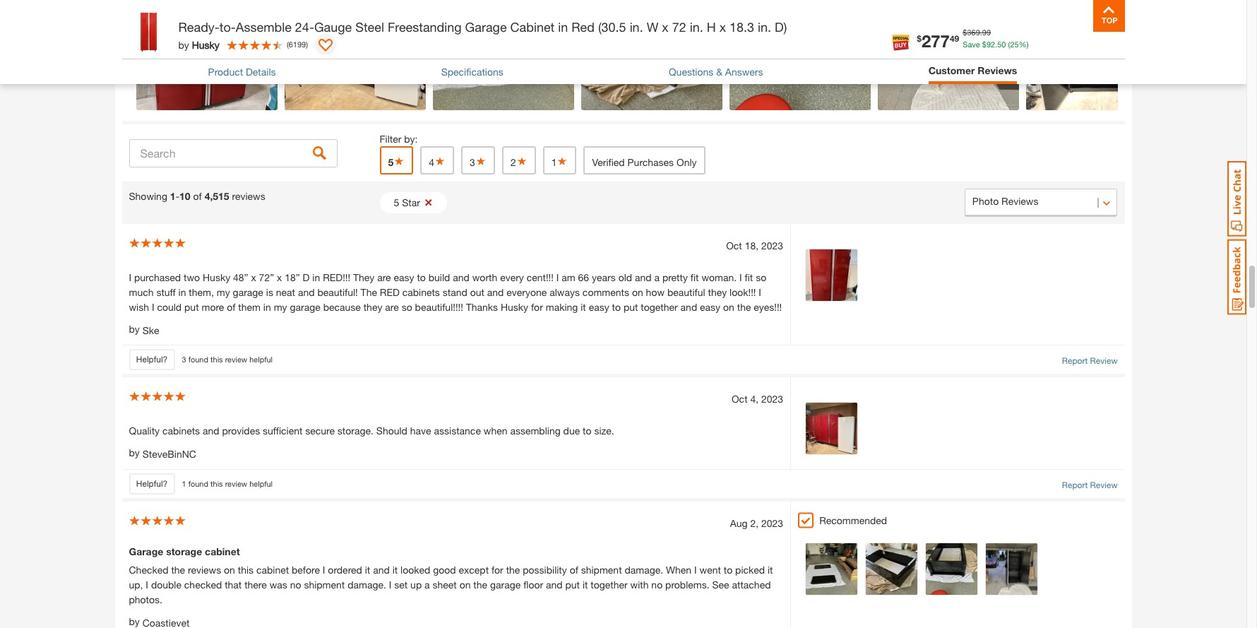 Task type: describe. For each thing, give the bounding box(es) containing it.
of inside showing 1 - 10 of 4,515 reviews 5 star
[[193, 190, 202, 202]]

50
[[998, 39, 1007, 48]]

2
[[511, 156, 516, 168]]

oct 4, 2023
[[732, 393, 784, 405]]

garage inside garage storage cabinet checked the reviews on this cabinet before i ordered it and it looked good except for the possibility of shipment damage. when i went to picked it up, i double checked that there was no shipment damage. i set up a sheet on the garage floor and put it together with no problems. see attached photos.
[[490, 579, 521, 591]]

and up stand
[[453, 272, 470, 284]]

2023 for oct 18, 2023
[[762, 240, 784, 252]]

top button
[[1094, 0, 1125, 32]]

4
[[429, 156, 435, 168]]

report for oct 4, 2023
[[1063, 480, 1089, 491]]

wish
[[129, 301, 149, 313]]

on left "how"
[[632, 286, 644, 298]]

review for oct 4, 2023
[[1091, 480, 1118, 491]]

5 inside button
[[388, 156, 394, 168]]

helpful? button for stevebinnc
[[129, 474, 175, 495]]

1 vertical spatial are
[[385, 301, 399, 313]]

went
[[700, 564, 721, 576]]

beautiful!
[[318, 286, 358, 298]]

369
[[968, 28, 981, 37]]

neat
[[276, 286, 295, 298]]

oct for oct 18, 2023
[[727, 240, 743, 252]]

found for ske
[[188, 355, 208, 364]]

and down possibility
[[546, 579, 563, 591]]

h
[[707, 19, 716, 35]]

good
[[433, 564, 456, 576]]

and down beautiful
[[681, 301, 698, 313]]

and right old
[[635, 272, 652, 284]]

i left set
[[389, 579, 392, 591]]

i right wish
[[152, 301, 154, 313]]

0 horizontal spatial cabinet
[[205, 546, 240, 558]]

48"
[[233, 272, 248, 284]]

( 6199 )
[[287, 39, 308, 49]]

this for by ske
[[211, 355, 223, 364]]

1 vertical spatial garage
[[290, 301, 321, 313]]

reviews inside garage storage cabinet checked the reviews on this cabinet before i ordered it and it looked good except for the possibility of shipment damage. when i went to picked it up, i double checked that there was no shipment damage. i set up a sheet on the garage floor and put it together with no problems. see attached photos.
[[188, 564, 221, 576]]

product image image
[[125, 7, 171, 53]]

star symbol image for 2
[[516, 156, 528, 166]]

24-
[[295, 19, 314, 35]]

1 horizontal spatial so
[[756, 272, 767, 284]]

1 horizontal spatial they
[[708, 286, 727, 298]]

report review for oct 18, 2023
[[1063, 356, 1118, 366]]

ordered
[[328, 564, 362, 576]]

looked
[[401, 564, 431, 576]]

red!!!
[[323, 272, 351, 284]]

provides
[[222, 425, 260, 437]]

helpful for 48"
[[250, 355, 273, 364]]

by ske
[[129, 323, 159, 337]]

sufficient
[[263, 425, 303, 437]]

review for husky
[[225, 355, 247, 364]]

d)
[[775, 19, 788, 35]]

to down the comments
[[612, 301, 621, 313]]

attached
[[732, 579, 771, 591]]

1 horizontal spatial my
[[274, 301, 287, 313]]

because
[[323, 301, 361, 313]]

making
[[546, 301, 578, 313]]

0 vertical spatial garage
[[465, 19, 507, 35]]

eyes!!!
[[754, 301, 782, 313]]

i left am
[[557, 272, 559, 284]]

1 vertical spatial they
[[364, 301, 383, 313]]

it right the ordered
[[365, 564, 371, 576]]

woman.
[[702, 272, 737, 284]]

look!!!
[[730, 286, 756, 298]]

everyone
[[507, 286, 547, 298]]

details
[[246, 66, 276, 78]]

i right up,
[[146, 579, 148, 591]]

answers
[[726, 66, 764, 78]]

old
[[619, 272, 633, 284]]

it right picked
[[768, 564, 773, 576]]

18.3
[[730, 19, 755, 35]]

the left possibility
[[506, 564, 520, 576]]

6199
[[289, 39, 306, 49]]

$ 369 . 99 save $ 92 . 50 ( 25 %)
[[963, 28, 1029, 48]]

1 horizontal spatial easy
[[589, 301, 610, 313]]

when
[[666, 564, 692, 576]]

oct for oct 4, 2023
[[732, 393, 748, 405]]

to inside garage storage cabinet checked the reviews on this cabinet before i ordered it and it looked good except for the possibility of shipment damage. when i went to picked it up, i double checked that there was no shipment damage. i set up a sheet on the garage floor and put it together with no problems. see attached photos.
[[724, 564, 733, 576]]

0 vertical spatial .
[[981, 28, 983, 37]]

before
[[292, 564, 320, 576]]

them,
[[189, 286, 214, 298]]

helpful for sufficient
[[250, 479, 273, 488]]

2 no from the left
[[652, 579, 663, 591]]

report review for oct 4, 2023
[[1063, 480, 1118, 491]]

quality
[[129, 425, 160, 437]]

worth
[[473, 272, 498, 284]]

cabinets inside i purchased two husky 48" x 72" x 18" d in red!!! they are easy to build and worth every cent!!! i am 66 years old and a pretty fit woman.  i fit so much stuff in them, my garage is neat and beautiful! the red cabinets stand out and everyone always comments on how beautiful they look!!! i wish i could put more of them in my garage because they are so beautiful!!!!  thanks husky for making it easy to put together and easy on the eyes!!!
[[403, 286, 440, 298]]

and left looked
[[373, 564, 390, 576]]

0 vertical spatial are
[[377, 272, 391, 284]]

aug 2, 2023
[[730, 517, 784, 529]]

0 vertical spatial my
[[217, 286, 230, 298]]

filter
[[380, 133, 402, 145]]

-
[[176, 190, 180, 202]]

to-
[[220, 19, 236, 35]]

cabinet
[[511, 19, 555, 35]]

see
[[713, 579, 730, 591]]

2,
[[751, 517, 759, 529]]

star symbol image for 5
[[394, 156, 405, 166]]

0 horizontal spatial put
[[184, 301, 199, 313]]

out
[[470, 286, 485, 298]]

questions & answers
[[669, 66, 764, 78]]

x left the 72"
[[251, 272, 256, 284]]

display image
[[319, 39, 333, 53]]

steel
[[356, 19, 384, 35]]

0 horizontal spatial cabinets
[[163, 425, 200, 437]]

review for provides
[[225, 479, 247, 488]]

in right stuff
[[178, 286, 186, 298]]

2 horizontal spatial easy
[[700, 301, 721, 313]]

1 fit from the left
[[691, 272, 699, 284]]

72"
[[259, 272, 274, 284]]

1 vertical spatial cabinet
[[257, 564, 289, 576]]

specifications
[[441, 66, 504, 78]]

3 found this review helpful
[[182, 355, 273, 364]]

i right "before"
[[323, 564, 325, 576]]

gauge
[[314, 19, 352, 35]]

of inside i purchased two husky 48" x 72" x 18" d in red!!! they are easy to build and worth every cent!!! i am 66 years old and a pretty fit woman.  i fit so much stuff in them, my garage is neat and beautiful! the red cabinets stand out and everyone always comments on how beautiful they look!!! i wish i could put more of them in my garage because they are so beautiful!!!!  thanks husky for making it easy to put together and easy on the eyes!!!
[[227, 301, 236, 313]]

$ for 277
[[917, 33, 922, 43]]

garage storage cabinet checked the reviews on this cabinet before i ordered it and it looked good except for the possibility of shipment damage. when i went to picked it up, i double checked that there was no shipment damage. i set up a sheet on the garage floor and put it together with no problems. see attached photos.
[[129, 546, 773, 606]]

0 horizontal spatial easy
[[394, 272, 414, 284]]

and right out
[[487, 286, 504, 298]]

2 fit from the left
[[745, 272, 754, 284]]

live chat image
[[1228, 161, 1247, 237]]

72
[[673, 19, 687, 35]]

on down the look!!!
[[724, 301, 735, 313]]

by husky
[[178, 39, 220, 51]]

in down is
[[263, 301, 271, 313]]

0 horizontal spatial garage
[[233, 286, 264, 298]]

ready-
[[178, 19, 220, 35]]

a inside i purchased two husky 48" x 72" x 18" d in red!!! they are easy to build and worth every cent!!! i am 66 years old and a pretty fit woman.  i fit so much stuff in them, my garage is neat and beautiful! the red cabinets stand out and everyone always comments on how beautiful they look!!! i wish i could put more of them in my garage because they are so beautiful!!!!  thanks husky for making it easy to put together and easy on the eyes!!!
[[655, 272, 660, 284]]

thanks
[[466, 301, 498, 313]]

Search text field
[[129, 139, 337, 167]]

&
[[717, 66, 723, 78]]

size.
[[595, 425, 615, 437]]

x right w
[[662, 19, 669, 35]]

66
[[578, 272, 590, 284]]

5 inside showing 1 - 10 of 4,515 reviews 5 star
[[394, 197, 399, 209]]

in right d
[[313, 272, 320, 284]]

report review button for oct 18, 2023
[[1063, 355, 1118, 368]]

by:
[[404, 133, 418, 145]]

beautiful!!!!
[[415, 301, 463, 313]]

2023 for aug 2, 2023
[[762, 517, 784, 529]]

2 ( from the left
[[287, 39, 289, 49]]

more
[[202, 301, 224, 313]]

by for by ske
[[129, 323, 140, 335]]

star symbol image for 1
[[557, 156, 569, 166]]

customer
[[929, 64, 976, 76]]

the inside i purchased two husky 48" x 72" x 18" d in red!!! they are easy to build and worth every cent!!! i am 66 years old and a pretty fit woman.  i fit so much stuff in them, my garage is neat and beautiful! the red cabinets stand out and everyone always comments on how beautiful they look!!! i wish i could put more of them in my garage because they are so beautiful!!!!  thanks husky for making it easy to put together and easy on the eyes!!!
[[738, 301, 752, 313]]

that
[[225, 579, 242, 591]]

and down d
[[298, 286, 315, 298]]

them
[[238, 301, 261, 313]]

oct 18, 2023
[[727, 240, 784, 252]]

i up 'much'
[[129, 272, 132, 284]]

1 found this review helpful
[[182, 479, 273, 488]]

on down except
[[460, 579, 471, 591]]

277
[[922, 31, 950, 51]]

ready-to-assemble 24-gauge steel freestanding garage cabinet in red (30.5 in. w x 72 in. h x 18.3 in. d)
[[178, 19, 788, 35]]

for inside i purchased two husky 48" x 72" x 18" d in red!!! they are easy to build and worth every cent!!! i am 66 years old and a pretty fit woman.  i fit so much stuff in them, my garage is neat and beautiful! the red cabinets stand out and everyone always comments on how beautiful they look!!! i wish i could put more of them in my garage because they are so beautiful!!!!  thanks husky for making it easy to put together and easy on the eyes!!!
[[531, 301, 543, 313]]

helpful? for stevebinnc
[[136, 479, 168, 489]]

i up the look!!!
[[740, 272, 743, 284]]

could
[[157, 301, 182, 313]]

is
[[266, 286, 273, 298]]

this for by stevebinnc
[[211, 479, 223, 488]]

i left went
[[695, 564, 697, 576]]

4,
[[751, 393, 759, 405]]

18"
[[285, 272, 300, 284]]

and left provides
[[203, 425, 220, 437]]

reviews inside showing 1 - 10 of 4,515 reviews 5 star
[[232, 190, 266, 202]]

1 vertical spatial husky
[[203, 272, 230, 284]]

customer reviews
[[929, 64, 1018, 76]]

red
[[572, 19, 595, 35]]

assistance
[[434, 425, 481, 437]]



Task type: vqa. For each thing, say whether or not it's contained in the screenshot.
the bottommost cabinets
yes



Task type: locate. For each thing, give the bounding box(es) containing it.
1 vertical spatial 1
[[170, 190, 176, 202]]

w
[[647, 19, 659, 35]]

garage up checked on the left of page
[[129, 546, 163, 558]]

helpful? button down by stevebinnc
[[129, 474, 175, 495]]

0 horizontal spatial of
[[193, 190, 202, 202]]

reviews up "checked" at the bottom left
[[188, 564, 221, 576]]

this up "there"
[[238, 564, 254, 576]]

0 vertical spatial damage.
[[625, 564, 664, 576]]

to right due in the bottom left of the page
[[583, 425, 592, 437]]

1 vertical spatial report review button
[[1063, 479, 1118, 492]]

helpful? for ske
[[136, 354, 168, 365]]

1 vertical spatial .
[[996, 39, 998, 48]]

1 vertical spatial of
[[227, 301, 236, 313]]

3
[[470, 156, 476, 168], [182, 355, 186, 364]]

0 horizontal spatial in.
[[630, 19, 644, 35]]

put down them, at the top
[[184, 301, 199, 313]]

oct left 4,
[[732, 393, 748, 405]]

1 for 1 found this review helpful
[[182, 479, 186, 488]]

beautiful
[[668, 286, 706, 298]]

0 vertical spatial shipment
[[581, 564, 622, 576]]

no
[[290, 579, 301, 591], [652, 579, 663, 591]]

$ left 49
[[917, 33, 922, 43]]

ske
[[143, 325, 159, 337]]

by down quality
[[129, 447, 140, 459]]

$ inside $ 277 49
[[917, 33, 922, 43]]

checked
[[129, 564, 169, 576]]

by inside the by ske
[[129, 323, 140, 335]]

1 in. from the left
[[630, 19, 644, 35]]

it right making
[[581, 301, 586, 313]]

1 horizontal spatial $
[[963, 28, 968, 37]]

1 helpful? button from the top
[[129, 349, 175, 370]]

1 for 1
[[552, 156, 557, 168]]

0 horizontal spatial no
[[290, 579, 301, 591]]

$ 277 49
[[917, 31, 960, 51]]

d
[[303, 272, 310, 284]]

my down 'neat'
[[274, 301, 287, 313]]

of inside garage storage cabinet checked the reviews on this cabinet before i ordered it and it looked good except for the possibility of shipment damage. when i went to picked it up, i double checked that there was no shipment damage. i set up a sheet on the garage floor and put it together with no problems. see attached photos.
[[570, 564, 579, 576]]

0 horizontal spatial a
[[425, 579, 430, 591]]

they
[[353, 272, 375, 284]]

the down except
[[474, 579, 488, 591]]

2 vertical spatial 2023
[[762, 517, 784, 529]]

how
[[646, 286, 665, 298]]

it right floor
[[583, 579, 588, 591]]

0 vertical spatial helpful? button
[[129, 349, 175, 370]]

0 horizontal spatial 1
[[170, 190, 176, 202]]

review down them
[[225, 355, 247, 364]]

0 horizontal spatial reviews
[[188, 564, 221, 576]]

of right 10
[[193, 190, 202, 202]]

together down "how"
[[641, 301, 678, 313]]

storage
[[166, 546, 202, 558]]

easy down beautiful
[[700, 301, 721, 313]]

helpful down provides
[[250, 479, 273, 488]]

husky
[[192, 39, 220, 51], [203, 272, 230, 284], [501, 301, 529, 313]]

star symbol image left 3 "button"
[[435, 156, 446, 166]]

1 vertical spatial for
[[492, 564, 504, 576]]

verified purchases only
[[593, 156, 697, 168]]

aug
[[730, 517, 748, 529]]

of
[[193, 190, 202, 202], [227, 301, 236, 313], [570, 564, 579, 576]]

the down the look!!!
[[738, 301, 752, 313]]

years
[[592, 272, 616, 284]]

this down 'more'
[[211, 355, 223, 364]]

found down 'more'
[[188, 355, 208, 364]]

star symbol image for 4
[[435, 156, 446, 166]]

2 2023 from the top
[[762, 393, 784, 405]]

5 left star
[[394, 197, 399, 209]]

star symbol image inside 4 button
[[435, 156, 446, 166]]

2 report review button from the top
[[1063, 479, 1118, 492]]

2 review from the top
[[1091, 480, 1118, 491]]

1 inside showing 1 - 10 of 4,515 reviews 5 star
[[170, 190, 176, 202]]

i up eyes!!!
[[759, 286, 762, 298]]

1 horizontal spatial fit
[[745, 272, 754, 284]]

helpful
[[250, 355, 273, 364], [250, 479, 273, 488]]

of right possibility
[[570, 564, 579, 576]]

are up red
[[377, 272, 391, 284]]

1 horizontal spatial in.
[[690, 19, 704, 35]]

every
[[500, 272, 524, 284]]

0 vertical spatial cabinets
[[403, 286, 440, 298]]

1 horizontal spatial .
[[996, 39, 998, 48]]

by for by
[[129, 616, 143, 628]]

product details button
[[208, 64, 276, 79], [208, 64, 276, 79]]

by left ske 'button'
[[129, 323, 140, 335]]

2 found from the top
[[188, 479, 208, 488]]

for
[[531, 301, 543, 313], [492, 564, 504, 576]]

for inside garage storage cabinet checked the reviews on this cabinet before i ordered it and it looked good except for the possibility of shipment damage. when i went to picked it up, i double checked that there was no shipment damage. i set up a sheet on the garage floor and put it together with no problems. see attached photos.
[[492, 564, 504, 576]]

2 vertical spatial husky
[[501, 301, 529, 313]]

1 horizontal spatial together
[[641, 301, 678, 313]]

1 vertical spatial my
[[274, 301, 287, 313]]

1 vertical spatial report
[[1063, 480, 1089, 491]]

stevebinnc button
[[143, 447, 196, 462]]

1 vertical spatial cabinets
[[163, 425, 200, 437]]

found for stevebinnc
[[188, 479, 208, 488]]

2023 right 18,
[[762, 240, 784, 252]]

1 vertical spatial oct
[[732, 393, 748, 405]]

1 left 10
[[170, 190, 176, 202]]

no right with
[[652, 579, 663, 591]]

on up that
[[224, 564, 235, 576]]

1 vertical spatial helpful?
[[136, 479, 168, 489]]

1 vertical spatial a
[[425, 579, 430, 591]]

1 report from the top
[[1063, 356, 1089, 366]]

when
[[484, 425, 508, 437]]

49
[[950, 33, 960, 43]]

review for oct 18, 2023
[[1091, 356, 1118, 366]]

1 horizontal spatial 1
[[182, 479, 186, 488]]

0 horizontal spatial they
[[364, 301, 383, 313]]

2 helpful from the top
[[250, 479, 273, 488]]

0 horizontal spatial $
[[917, 33, 922, 43]]

1 helpful? from the top
[[136, 354, 168, 365]]

floor
[[524, 579, 544, 591]]

so up the look!!!
[[756, 272, 767, 284]]

my up 'more'
[[217, 286, 230, 298]]

sheet
[[433, 579, 457, 591]]

1 horizontal spatial for
[[531, 301, 543, 313]]

1 vertical spatial damage.
[[348, 579, 386, 591]]

(30.5
[[599, 19, 627, 35]]

1 vertical spatial reviews
[[188, 564, 221, 576]]

damage. up with
[[625, 564, 664, 576]]

verified
[[593, 156, 625, 168]]

reviews
[[232, 190, 266, 202], [188, 564, 221, 576]]

1 review from the top
[[1091, 356, 1118, 366]]

put inside garage storage cabinet checked the reviews on this cabinet before i ordered it and it looked good except for the possibility of shipment damage. when i went to picked it up, i double checked that there was no shipment damage. i set up a sheet on the garage floor and put it together with no problems. see attached photos.
[[566, 579, 580, 591]]

in. left h on the top right of the page
[[690, 19, 704, 35]]

am
[[562, 272, 576, 284]]

always
[[550, 286, 580, 298]]

it
[[581, 301, 586, 313], [365, 564, 371, 576], [393, 564, 398, 576], [768, 564, 773, 576], [583, 579, 588, 591]]

0 vertical spatial cabinet
[[205, 546, 240, 558]]

together inside garage storage cabinet checked the reviews on this cabinet before i ordered it and it looked good except for the possibility of shipment damage. when i went to picked it up, i double checked that there was no shipment damage. i set up a sheet on the garage floor and put it together with no problems. see attached photos.
[[591, 579, 628, 591]]

storage.
[[338, 425, 374, 437]]

ske button
[[143, 323, 159, 338]]

3 inside "button"
[[470, 156, 476, 168]]

product details
[[208, 66, 276, 78]]

garage down 'neat'
[[290, 301, 321, 313]]

2 horizontal spatial put
[[624, 301, 638, 313]]

1 down stevebinnc
[[182, 479, 186, 488]]

easy up red
[[394, 272, 414, 284]]

1 report review button from the top
[[1063, 355, 1118, 368]]

2 helpful? button from the top
[[129, 474, 175, 495]]

a inside garage storage cabinet checked the reviews on this cabinet before i ordered it and it looked good except for the possibility of shipment damage. when i went to picked it up, i double checked that there was no shipment damage. i set up a sheet on the garage floor and put it together with no problems. see attached photos.
[[425, 579, 430, 591]]

1 horizontal spatial garage
[[290, 301, 321, 313]]

0 vertical spatial report
[[1063, 356, 1089, 366]]

to up see
[[724, 564, 733, 576]]

1 horizontal spatial 3
[[470, 156, 476, 168]]

0 vertical spatial reviews
[[232, 190, 266, 202]]

problems.
[[666, 579, 710, 591]]

only
[[677, 156, 697, 168]]

build
[[429, 272, 450, 284]]

garage up them
[[233, 286, 264, 298]]

to left build
[[417, 272, 426, 284]]

star symbol image
[[476, 156, 487, 166], [557, 156, 569, 166]]

no right "was"
[[290, 579, 301, 591]]

1 helpful from the top
[[250, 355, 273, 364]]

garage
[[233, 286, 264, 298], [290, 301, 321, 313], [490, 579, 521, 591]]

helpful? button for ske
[[129, 349, 175, 370]]

by stevebinnc
[[129, 447, 196, 460]]

my
[[217, 286, 230, 298], [274, 301, 287, 313]]

cabinet up that
[[205, 546, 240, 558]]

found down stevebinnc "button"
[[188, 479, 208, 488]]

damage. down the ordered
[[348, 579, 386, 591]]

husky up them, at the top
[[203, 272, 230, 284]]

freestanding
[[388, 19, 462, 35]]

helpful?
[[136, 354, 168, 365], [136, 479, 168, 489]]

comments
[[583, 286, 630, 298]]

0 vertical spatial 5
[[388, 156, 394, 168]]

3 star symbol image from the left
[[516, 156, 528, 166]]

x right h on the top right of the page
[[720, 19, 726, 35]]

on
[[632, 286, 644, 298], [724, 301, 735, 313], [224, 564, 235, 576], [460, 579, 471, 591]]

review down provides
[[225, 479, 247, 488]]

in left red
[[558, 19, 568, 35]]

1 2023 from the top
[[762, 240, 784, 252]]

0 horizontal spatial for
[[492, 564, 504, 576]]

1 vertical spatial this
[[211, 479, 223, 488]]

quality cabinets and provides sufficient secure storage.  should have assistance when assembling due to size.
[[129, 425, 615, 437]]

star symbol image inside the 1 button
[[557, 156, 569, 166]]

shipment down "before"
[[304, 579, 345, 591]]

star symbol image left the 1 button
[[516, 156, 528, 166]]

5 star button
[[380, 192, 447, 214]]

0 horizontal spatial shipment
[[304, 579, 345, 591]]

2 in. from the left
[[690, 19, 704, 35]]

4,515
[[205, 190, 229, 202]]

garage inside garage storage cabinet checked the reviews on this cabinet before i ordered it and it looked good except for the possibility of shipment damage. when i went to picked it up, i double checked that there was no shipment damage. i set up a sheet on the garage floor and put it together with no problems. see attached photos.
[[129, 546, 163, 558]]

2023 for oct 4, 2023
[[762, 393, 784, 405]]

0 horizontal spatial .
[[981, 28, 983, 37]]

$ for 369
[[963, 28, 968, 37]]

picked
[[736, 564, 765, 576]]

3 in. from the left
[[758, 19, 772, 35]]

2 horizontal spatial garage
[[490, 579, 521, 591]]

0 horizontal spatial fit
[[691, 272, 699, 284]]

report for oct 18, 2023
[[1063, 356, 1089, 366]]

a up "how"
[[655, 272, 660, 284]]

by inside by stevebinnc
[[129, 447, 140, 459]]

star symbol image inside 3 "button"
[[476, 156, 487, 166]]

2 report from the top
[[1063, 480, 1089, 491]]

$
[[963, 28, 968, 37], [917, 33, 922, 43], [983, 39, 987, 48]]

a
[[655, 272, 660, 284], [425, 579, 430, 591]]

star
[[402, 197, 420, 209]]

by down photos.
[[129, 616, 143, 628]]

1 horizontal spatial star symbol image
[[557, 156, 569, 166]]

purchased
[[134, 272, 181, 284]]

two
[[184, 272, 200, 284]]

oct
[[727, 240, 743, 252], [732, 393, 748, 405]]

0 vertical spatial oct
[[727, 240, 743, 252]]

1 vertical spatial 5
[[394, 197, 399, 209]]

star symbol image right 2 button
[[557, 156, 569, 166]]

this down provides
[[211, 479, 223, 488]]

0 vertical spatial report review button
[[1063, 355, 1118, 368]]

1 horizontal spatial of
[[227, 301, 236, 313]]

put
[[184, 301, 199, 313], [624, 301, 638, 313], [566, 579, 580, 591]]

garage left floor
[[490, 579, 521, 591]]

1 horizontal spatial star symbol image
[[435, 156, 446, 166]]

2 horizontal spatial $
[[983, 39, 987, 48]]

a right up
[[425, 579, 430, 591]]

feedback link image
[[1228, 239, 1247, 315]]

0 vertical spatial of
[[193, 190, 202, 202]]

cabinet
[[205, 546, 240, 558], [257, 564, 289, 576]]

1 horizontal spatial no
[[652, 579, 663, 591]]

2 review from the top
[[225, 479, 247, 488]]

star symbol image
[[394, 156, 405, 166], [435, 156, 446, 166], [516, 156, 528, 166]]

0 horizontal spatial (
[[287, 39, 289, 49]]

2 horizontal spatial in.
[[758, 19, 772, 35]]

star symbol image for 3
[[476, 156, 487, 166]]

cabinets up stevebinnc
[[163, 425, 200, 437]]

easy down the comments
[[589, 301, 610, 313]]

shipment
[[581, 564, 622, 576], [304, 579, 345, 591]]

2 star symbol image from the left
[[435, 156, 446, 166]]

1 button
[[543, 147, 577, 175]]

garage left cabinet
[[465, 19, 507, 35]]

2 horizontal spatial of
[[570, 564, 579, 576]]

1 star symbol image from the left
[[394, 156, 405, 166]]

2 horizontal spatial star symbol image
[[516, 156, 528, 166]]

oct left 18,
[[727, 240, 743, 252]]

for right except
[[492, 564, 504, 576]]

2 button
[[502, 147, 536, 175]]

2 star symbol image from the left
[[557, 156, 569, 166]]

helpful? button
[[129, 349, 175, 370], [129, 474, 175, 495]]

fit up the look!!!
[[745, 272, 754, 284]]

1 vertical spatial review
[[225, 479, 247, 488]]

it up set
[[393, 564, 398, 576]]

%)
[[1020, 39, 1029, 48]]

of left them
[[227, 301, 236, 313]]

star symbol image down filter by:
[[394, 156, 405, 166]]

2 report review from the top
[[1063, 480, 1118, 491]]

together inside i purchased two husky 48" x 72" x 18" d in red!!! they are easy to build and worth every cent!!! i am 66 years old and a pretty fit woman.  i fit so much stuff in them, my garage is neat and beautiful! the red cabinets stand out and everyone always comments on how beautiful they look!!! i wish i could put more of them in my garage because they are so beautiful!!!!  thanks husky for making it easy to put together and easy on the eyes!!!
[[641, 301, 678, 313]]

1 vertical spatial together
[[591, 579, 628, 591]]

1 vertical spatial review
[[1091, 480, 1118, 491]]

0 vertical spatial 1
[[552, 156, 557, 168]]

should
[[377, 425, 408, 437]]

1 found from the top
[[188, 355, 208, 364]]

0 horizontal spatial my
[[217, 286, 230, 298]]

1 vertical spatial helpful
[[250, 479, 273, 488]]

0 vertical spatial 3
[[470, 156, 476, 168]]

1 vertical spatial garage
[[129, 546, 163, 558]]

verified purchases only button
[[584, 147, 706, 175]]

1 vertical spatial report review
[[1063, 480, 1118, 491]]

purchases
[[628, 156, 674, 168]]

together
[[641, 301, 678, 313], [591, 579, 628, 591]]

0 vertical spatial husky
[[192, 39, 220, 51]]

and
[[453, 272, 470, 284], [635, 272, 652, 284], [298, 286, 315, 298], [487, 286, 504, 298], [681, 301, 698, 313], [203, 425, 220, 437], [373, 564, 390, 576], [546, 579, 563, 591]]

$ down 99
[[983, 39, 987, 48]]

helpful? button down ske
[[129, 349, 175, 370]]

0 vertical spatial review
[[1091, 356, 1118, 366]]

1 horizontal spatial shipment
[[581, 564, 622, 576]]

1 horizontal spatial a
[[655, 272, 660, 284]]

1 horizontal spatial cabinets
[[403, 286, 440, 298]]

secure
[[305, 425, 335, 437]]

1 ( from the left
[[1009, 39, 1011, 48]]

1 review from the top
[[225, 355, 247, 364]]

so left the beautiful!!!!
[[402, 301, 412, 313]]

x right the 72"
[[277, 272, 282, 284]]

2 helpful? from the top
[[136, 479, 168, 489]]

husky down ready-
[[192, 39, 220, 51]]

recommended
[[820, 515, 888, 527]]

2 horizontal spatial 1
[[552, 156, 557, 168]]

0 vertical spatial helpful
[[250, 355, 273, 364]]

the up double
[[171, 564, 185, 576]]

it inside i purchased two husky 48" x 72" x 18" d in red!!! they are easy to build and worth every cent!!! i am 66 years old and a pretty fit woman.  i fit so much stuff in them, my garage is neat and beautiful! the red cabinets stand out and everyone always comments on how beautiful they look!!! i wish i could put more of them in my garage because they are so beautiful!!!!  thanks husky for making it easy to put together and easy on the eyes!!!
[[581, 301, 586, 313]]

star symbol image inside 2 button
[[516, 156, 528, 166]]

0 vertical spatial so
[[756, 272, 767, 284]]

0 horizontal spatial 3
[[182, 355, 186, 364]]

by for by stevebinnc
[[129, 447, 140, 459]]

1 vertical spatial 3
[[182, 355, 186, 364]]

2 vertical spatial garage
[[490, 579, 521, 591]]

1 right 2 button
[[552, 156, 557, 168]]

( right 50
[[1009, 39, 1011, 48]]

i purchased two husky 48" x 72" x 18" d in red!!! they are easy to build and worth every cent!!! i am 66 years old and a pretty fit woman.  i fit so much stuff in them, my garage is neat and beautiful! the red cabinets stand out and everyone always comments on how beautiful they look!!! i wish i could put more of them in my garage because they are so beautiful!!!!  thanks husky for making it easy to put together and easy on the eyes!!!
[[129, 272, 782, 313]]

by down ready-
[[178, 39, 189, 51]]

damage.
[[625, 564, 664, 576], [348, 579, 386, 591]]

report review
[[1063, 356, 1118, 366], [1063, 480, 1118, 491]]

except
[[459, 564, 489, 576]]

3 2023 from the top
[[762, 517, 784, 529]]

2023 right 2,
[[762, 517, 784, 529]]

)
[[306, 39, 308, 49]]

3 for 3
[[470, 156, 476, 168]]

2 vertical spatial of
[[570, 564, 579, 576]]

3 for 3 found this review helpful
[[182, 355, 186, 364]]

by
[[178, 39, 189, 51], [129, 323, 140, 335], [129, 447, 140, 459], [129, 616, 143, 628]]

1 no from the left
[[290, 579, 301, 591]]

this inside garage storage cabinet checked the reviews on this cabinet before i ordered it and it looked good except for the possibility of shipment damage. when i went to picked it up, i double checked that there was no shipment damage. i set up a sheet on the garage floor and put it together with no problems. see attached photos.
[[238, 564, 254, 576]]

put down the comments
[[624, 301, 638, 313]]

helpful? down by stevebinnc
[[136, 479, 168, 489]]

1 report review from the top
[[1063, 356, 1118, 366]]

1 inside button
[[552, 156, 557, 168]]

review
[[225, 355, 247, 364], [225, 479, 247, 488]]

4 button
[[421, 147, 454, 175]]

photos.
[[129, 594, 163, 606]]

( inside $ 369 . 99 save $ 92 . 50 ( 25 %)
[[1009, 39, 1011, 48]]

much
[[129, 286, 154, 298]]

helpful? down ske
[[136, 354, 168, 365]]

1 vertical spatial shipment
[[304, 579, 345, 591]]

0 horizontal spatial garage
[[129, 546, 163, 558]]

0 horizontal spatial star symbol image
[[394, 156, 405, 166]]

fit up beautiful
[[691, 272, 699, 284]]

0 horizontal spatial so
[[402, 301, 412, 313]]

report review button for oct 4, 2023
[[1063, 479, 1118, 492]]

by for by husky
[[178, 39, 189, 51]]

1 star symbol image from the left
[[476, 156, 487, 166]]

star symbol image inside 5 button
[[394, 156, 405, 166]]



